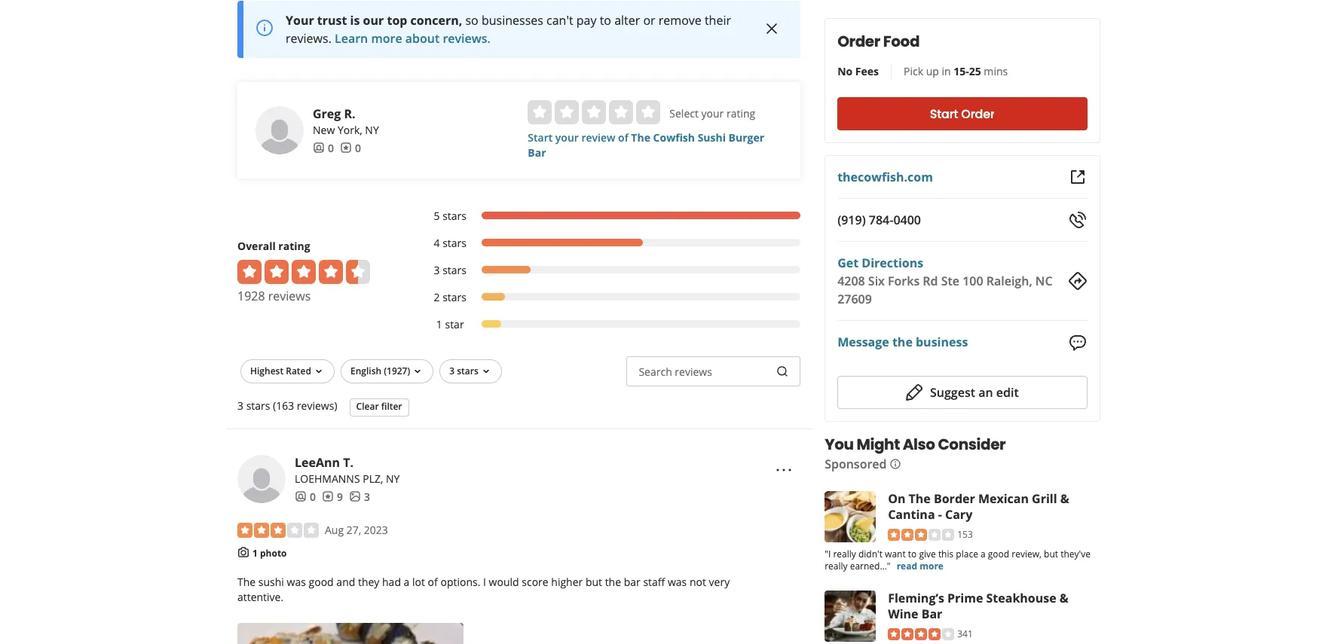 Task type: locate. For each thing, give the bounding box(es) containing it.
of right lot
[[428, 575, 438, 589]]

friends element down "new" on the left top of the page
[[313, 141, 334, 156]]

0 vertical spatial 1
[[436, 317, 442, 331]]

1 horizontal spatial your
[[701, 106, 724, 120]]

bar
[[528, 145, 546, 159], [921, 606, 942, 622]]

1 horizontal spatial order
[[961, 105, 995, 122]]

1 vertical spatial your
[[555, 130, 579, 144]]

fleming's prime steakhouse & wine bar
[[888, 590, 1068, 622]]

0 horizontal spatial bar
[[528, 145, 546, 159]]

0 horizontal spatial your
[[555, 130, 579, 144]]

border
[[934, 490, 975, 507]]

ny right york,
[[365, 123, 379, 137]]

alter
[[614, 12, 640, 28]]

filter reviews by 3 stars rating element
[[418, 263, 800, 278]]

0 horizontal spatial was
[[287, 575, 306, 589]]

on the border mexican grill & cantina - cary image
[[824, 491, 876, 542]]

start left review
[[528, 130, 553, 144]]

filter reviews by 4 stars rating element
[[418, 236, 800, 251]]

really right "i
[[833, 548, 856, 561]]

2 horizontal spatial the
[[908, 490, 930, 507]]

0 vertical spatial more
[[371, 30, 402, 46]]

fleming's prime steakhouse & wine bar image
[[824, 591, 876, 642]]

more inside info alert
[[371, 30, 402, 46]]

0 vertical spatial to
[[600, 12, 611, 28]]

1 vertical spatial start
[[528, 130, 553, 144]]

0 horizontal spatial rating
[[278, 239, 310, 253]]

filter reviews by 2 stars rating element
[[418, 290, 800, 305]]

0 vertical spatial &
[[1060, 490, 1069, 507]]

1 vertical spatial order
[[961, 105, 995, 122]]

rd
[[923, 273, 938, 289]]

your up sushi
[[701, 106, 724, 120]]

nc
[[1035, 273, 1052, 289]]

was
[[287, 575, 306, 589], [668, 575, 687, 589]]

stars inside 3 stars popup button
[[457, 364, 478, 377]]

photo
[[260, 547, 287, 560]]

rating up burger
[[727, 106, 755, 120]]

3 star rating image up photo
[[237, 523, 319, 538]]

1 inside filter reviews by 1 star rating element
[[436, 317, 442, 331]]

3 star rating image for 153
[[888, 530, 954, 542]]

1 vertical spatial good
[[309, 575, 334, 589]]

stars inside filter reviews by 3 stars rating element
[[443, 263, 467, 277]]

16 friends v2 image
[[313, 142, 325, 154]]

& inside on the border mexican grill & cantina - cary
[[1060, 490, 1069, 507]]

16 chevron down v2 image inside english (1927) dropdown button
[[412, 366, 424, 378]]

1 right 16 camera v2 image
[[253, 547, 258, 560]]

1 horizontal spatial reviews.
[[443, 30, 491, 46]]

stars right 5
[[443, 208, 467, 223]]

0 horizontal spatial start
[[528, 130, 553, 144]]

aug
[[325, 523, 344, 537]]

1 vertical spatial reviews
[[675, 364, 712, 379]]

(919) 784-0400
[[837, 212, 921, 228]]

1 horizontal spatial start
[[930, 105, 958, 122]]

to left give
[[908, 548, 916, 561]]

rating up 4.5 star rating image
[[278, 239, 310, 253]]

was left not
[[668, 575, 687, 589]]

2
[[434, 290, 440, 304]]

1 horizontal spatial of
[[618, 130, 628, 144]]

0 right 16 friends v2 icon
[[310, 490, 316, 504]]

was right sushi
[[287, 575, 306, 589]]

stars for filter reviews by 2 stars rating element
[[443, 290, 467, 304]]

learn
[[335, 30, 368, 46]]

to inside "i really didn't want to give this place a good review, but they've really earned…"
[[908, 548, 916, 561]]

0 horizontal spatial reviews
[[268, 288, 311, 304]]

1 vertical spatial of
[[428, 575, 438, 589]]

1 16 chevron down v2 image from the left
[[313, 366, 325, 378]]

0 vertical spatial good
[[988, 548, 1009, 561]]

0 vertical spatial reviews
[[268, 288, 311, 304]]

start
[[930, 105, 958, 122], [528, 130, 553, 144]]

of right review
[[618, 130, 628, 144]]

16 chevron down v2 image
[[313, 366, 325, 378], [412, 366, 424, 378]]

thecowfish.com link
[[837, 169, 933, 185]]

0 horizontal spatial ny
[[365, 123, 379, 137]]

the right 'message'
[[892, 334, 912, 351]]

might
[[856, 434, 900, 455]]

reviews element containing 9
[[322, 490, 343, 505]]

27609
[[837, 291, 872, 308]]

1 horizontal spatial 3 star rating image
[[888, 530, 954, 542]]

consider
[[938, 434, 1005, 455]]

3 left 16 chevron down v2 image
[[449, 364, 455, 377]]

1 horizontal spatial reviews
[[675, 364, 712, 379]]

the up the attentive.
[[237, 575, 256, 589]]

prime
[[947, 590, 983, 607]]

16 chevron down v2 image inside highest rated "popup button"
[[313, 366, 325, 378]]

their
[[705, 12, 731, 28]]

1 horizontal spatial was
[[668, 575, 687, 589]]

(163
[[273, 398, 294, 413]]

friends element
[[313, 141, 334, 156], [295, 490, 316, 505]]

16 chevron down v2 image right 'rated'
[[313, 366, 325, 378]]

would
[[489, 575, 519, 589]]

0 vertical spatial start
[[930, 105, 958, 122]]

your left review
[[555, 130, 579, 144]]

0 horizontal spatial 3 star rating image
[[237, 523, 319, 538]]

0 horizontal spatial order
[[837, 31, 880, 52]]

reviews. inside 'so businesses can't pay to alter or remove their reviews.'
[[286, 30, 332, 46]]

1 left star
[[436, 317, 442, 331]]

153
[[957, 528, 973, 541]]

want
[[885, 548, 905, 561]]

higher
[[551, 575, 583, 589]]

0 horizontal spatial more
[[371, 30, 402, 46]]

& right grill
[[1060, 490, 1069, 507]]

0 vertical spatial a
[[980, 548, 985, 561]]

raleigh,
[[986, 273, 1032, 289]]

1 vertical spatial reviews element
[[322, 490, 343, 505]]

steakhouse
[[986, 590, 1056, 607]]

1 horizontal spatial a
[[980, 548, 985, 561]]

to right pay
[[600, 12, 611, 28]]

16 info v2 image
[[889, 459, 902, 471]]

0 horizontal spatial 0
[[310, 490, 316, 504]]

but right review,
[[1044, 548, 1058, 561]]

0 right 16 friends v2 image on the left of the page
[[328, 141, 334, 155]]

overall rating
[[237, 239, 310, 253]]

1 star
[[436, 317, 464, 331]]

order
[[837, 31, 880, 52], [961, 105, 995, 122]]

the inside the sushi was good and they had a lot of options. i would score higher but the bar staff was not very attentive.
[[605, 575, 621, 589]]

but
[[1044, 548, 1058, 561], [586, 575, 602, 589]]

3 stars left 16 chevron down v2 image
[[449, 364, 478, 377]]

1 vertical spatial 1
[[253, 547, 258, 560]]

  text field
[[627, 356, 800, 386]]

1 horizontal spatial but
[[1044, 548, 1058, 561]]

3 star rating image up give
[[888, 530, 954, 542]]

16 chevron down v2 image right (1927) at bottom
[[412, 366, 424, 378]]

your for start
[[555, 130, 579, 144]]

0 horizontal spatial to
[[600, 12, 611, 28]]

stars for filter reviews by 4 stars rating element on the top
[[443, 236, 467, 250]]

stars left (163
[[246, 398, 270, 413]]

the inside the cowfish sushi burger bar
[[631, 130, 650, 144]]

1 vertical spatial the
[[605, 575, 621, 589]]

mins
[[984, 64, 1008, 78]]

0 vertical spatial bar
[[528, 145, 546, 159]]

stars inside filter reviews by 2 stars rating element
[[443, 290, 467, 304]]

24 directions v2 image
[[1069, 272, 1087, 290]]

more down top at the left top
[[371, 30, 402, 46]]

5 stars
[[434, 208, 467, 223]]

9
[[337, 490, 343, 504]]

six
[[868, 273, 885, 289]]

stars left 16 chevron down v2 image
[[457, 364, 478, 377]]

3 down 4
[[434, 263, 440, 277]]

leeann
[[295, 454, 340, 471]]

edit
[[996, 384, 1019, 401]]

but inside "i really didn't want to give this place a good review, but they've really earned…"
[[1044, 548, 1058, 561]]

the cowfish sushi burger bar
[[528, 130, 764, 159]]

reviews. down so on the left top of page
[[443, 30, 491, 46]]

the inside on the border mexican grill & cantina - cary
[[908, 490, 930, 507]]

0 vertical spatial ny
[[365, 123, 379, 137]]

friends element left 16 review v2 image
[[295, 490, 316, 505]]

3 star rating image
[[237, 523, 319, 538], [888, 530, 954, 542]]

1 vertical spatial 3 stars
[[449, 364, 478, 377]]

ny for t.
[[386, 472, 400, 486]]

up
[[926, 64, 939, 78]]

bar inside fleming's prime steakhouse & wine bar
[[921, 606, 942, 622]]

mexican
[[978, 490, 1029, 507]]

3 inside popup button
[[449, 364, 455, 377]]

0 vertical spatial rating
[[727, 106, 755, 120]]

2 was from the left
[[668, 575, 687, 589]]

0 horizontal spatial the
[[605, 575, 621, 589]]

no
[[837, 64, 852, 78]]

the left cowfish
[[631, 130, 650, 144]]

the inside the sushi was good and they had a lot of options. i would score higher but the bar staff was not very attentive.
[[237, 575, 256, 589]]

stars right 2
[[443, 290, 467, 304]]

about
[[405, 30, 440, 46]]

good inside "i really didn't want to give this place a good review, but they've really earned…"
[[988, 548, 1009, 561]]

0 horizontal spatial the
[[237, 575, 256, 589]]

0 horizontal spatial a
[[404, 575, 410, 589]]

16 review v2 image
[[340, 142, 352, 154]]

t.
[[343, 454, 354, 471]]

stars inside filter reviews by 4 stars rating element
[[443, 236, 467, 250]]

ny inside leeann t. loehmanns plz, ny
[[386, 472, 400, 486]]

clear filter
[[356, 400, 402, 413]]

reviews right search at the bottom of page
[[675, 364, 712, 379]]

341
[[957, 628, 973, 640]]

1 horizontal spatial more
[[919, 560, 943, 573]]

4.5 star rating image
[[237, 260, 370, 284]]

0 horizontal spatial good
[[309, 575, 334, 589]]

1 for 1 photo
[[253, 547, 258, 560]]

1 horizontal spatial good
[[988, 548, 1009, 561]]

1928 reviews
[[237, 288, 311, 304]]

3 stars inside popup button
[[449, 364, 478, 377]]

good left review,
[[988, 548, 1009, 561]]

order up no fees
[[837, 31, 880, 52]]

16 friends v2 image
[[295, 491, 307, 503]]

search image
[[776, 365, 788, 377]]

your trust is our top concern,
[[286, 12, 462, 28]]

0 vertical spatial but
[[1044, 548, 1058, 561]]

0 horizontal spatial but
[[586, 575, 602, 589]]

16 photos v2 image
[[349, 491, 361, 503]]

a right place
[[980, 548, 985, 561]]

to inside 'so businesses can't pay to alter or remove their reviews.'
[[600, 12, 611, 28]]

0 horizontal spatial 16 chevron down v2 image
[[313, 366, 325, 378]]

start down in
[[930, 105, 958, 122]]

reviews element down "loehmanns"
[[322, 490, 343, 505]]

0 vertical spatial reviews element
[[340, 141, 361, 156]]

good left and
[[309, 575, 334, 589]]

bar down start your review of
[[528, 145, 546, 159]]

start inside start order button
[[930, 105, 958, 122]]

3
[[434, 263, 440, 277], [449, 364, 455, 377], [237, 398, 243, 413], [364, 490, 370, 504]]

bar up 4 star rating image
[[921, 606, 942, 622]]

reviews element down york,
[[340, 141, 361, 156]]

0 vertical spatial your
[[701, 106, 724, 120]]

didn't
[[858, 548, 882, 561]]

None radio
[[555, 100, 579, 124], [636, 100, 661, 124], [555, 100, 579, 124], [636, 100, 661, 124]]

in
[[941, 64, 951, 78]]

menu image
[[775, 462, 793, 480]]

ny right plz,
[[386, 472, 400, 486]]

your
[[701, 106, 724, 120], [555, 130, 579, 144]]

1 horizontal spatial bar
[[921, 606, 942, 622]]

overall
[[237, 239, 276, 253]]

4 stars
[[434, 236, 467, 250]]

2 16 chevron down v2 image from the left
[[412, 366, 424, 378]]

1 horizontal spatial to
[[908, 548, 916, 561]]

but right higher
[[586, 575, 602, 589]]

read more link
[[896, 560, 943, 573]]

stars right 4
[[443, 236, 467, 250]]

more right read
[[919, 560, 943, 573]]

4 star rating image
[[888, 629, 954, 641]]

3 stars
[[434, 263, 467, 277], [449, 364, 478, 377]]

3 stars down 4 stars at the left of the page
[[434, 263, 467, 277]]

& right "steakhouse"
[[1059, 590, 1068, 607]]

reviews. down the your at the left top
[[286, 30, 332, 46]]

1 vertical spatial the
[[908, 490, 930, 507]]

3 right 16 photos v2
[[364, 490, 370, 504]]

1 vertical spatial but
[[586, 575, 602, 589]]

stars
[[443, 208, 467, 223], [443, 236, 467, 250], [443, 263, 467, 277], [443, 290, 467, 304], [457, 364, 478, 377], [246, 398, 270, 413]]

your for select
[[701, 106, 724, 120]]

24 pencil v2 image
[[906, 383, 924, 402]]

1 vertical spatial to
[[908, 548, 916, 561]]

suggest
[[930, 384, 975, 401]]

4208
[[837, 273, 865, 289]]

more for learn
[[371, 30, 402, 46]]

0 vertical spatial the
[[631, 130, 650, 144]]

1 horizontal spatial ny
[[386, 472, 400, 486]]

or
[[643, 12, 655, 28]]

1 vertical spatial friends element
[[295, 490, 316, 505]]

1 vertical spatial &
[[1059, 590, 1068, 607]]

stars inside filter reviews by 5 stars rating element
[[443, 208, 467, 223]]

1 horizontal spatial 0
[[328, 141, 334, 155]]

0 vertical spatial the
[[892, 334, 912, 351]]

a inside "i really didn't want to give this place a good review, but they've really earned…"
[[980, 548, 985, 561]]

the right on at right
[[908, 490, 930, 507]]

select
[[670, 106, 699, 120]]

order down 25 on the right top of the page
[[961, 105, 995, 122]]

good
[[988, 548, 1009, 561], [309, 575, 334, 589]]

of inside the sushi was good and they had a lot of options. i would score higher but the bar staff was not very attentive.
[[428, 575, 438, 589]]

0 horizontal spatial reviews.
[[286, 30, 332, 46]]

3 stars button
[[440, 359, 502, 383]]

reviews down 4.5 star rating image
[[268, 288, 311, 304]]

your
[[286, 12, 314, 28]]

to for want
[[908, 548, 916, 561]]

16 chevron down v2 image for (1927)
[[412, 366, 424, 378]]

1 horizontal spatial the
[[631, 130, 650, 144]]

so
[[465, 12, 478, 28]]

reviews element containing 0
[[340, 141, 361, 156]]

0 right 16 review v2 icon at top left
[[355, 141, 361, 155]]

1 horizontal spatial the
[[892, 334, 912, 351]]

1 reviews. from the left
[[286, 30, 332, 46]]

2 vertical spatial the
[[237, 575, 256, 589]]

1 vertical spatial a
[[404, 575, 410, 589]]

reviews.
[[286, 30, 332, 46], [443, 30, 491, 46]]

search reviews
[[639, 364, 712, 379]]

greg r. new york, ny
[[313, 105, 379, 137]]

1 vertical spatial more
[[919, 560, 943, 573]]

reviews element
[[340, 141, 361, 156], [322, 490, 343, 505]]

0 vertical spatial friends element
[[313, 141, 334, 156]]

concern,
[[410, 12, 462, 28]]

ny inside greg r. new york, ny
[[365, 123, 379, 137]]

0 for r.
[[328, 141, 334, 155]]

None radio
[[528, 100, 552, 124], [582, 100, 606, 124], [609, 100, 633, 124], [528, 100, 552, 124], [582, 100, 606, 124], [609, 100, 633, 124]]

stars down 4 stars at the left of the page
[[443, 263, 467, 277]]

1 horizontal spatial 1
[[436, 317, 442, 331]]

greg
[[313, 105, 341, 122]]

0 horizontal spatial 1
[[253, 547, 258, 560]]

leeann t. link
[[295, 454, 354, 471]]

english (1927)
[[351, 364, 410, 377]]

1 horizontal spatial 16 chevron down v2 image
[[412, 366, 424, 378]]

learn more about reviews. link
[[335, 30, 491, 46]]

0 horizontal spatial of
[[428, 575, 438, 589]]

sushi
[[258, 575, 284, 589]]

really
[[833, 548, 856, 561], [824, 560, 847, 573]]

1 vertical spatial rating
[[278, 239, 310, 253]]

a inside the sushi was good and they had a lot of options. i would score higher but the bar staff was not very attentive.
[[404, 575, 410, 589]]

ste
[[941, 273, 959, 289]]

1 vertical spatial bar
[[921, 606, 942, 622]]

1 horizontal spatial rating
[[727, 106, 755, 120]]

to
[[600, 12, 611, 28], [908, 548, 916, 561]]

our
[[363, 12, 384, 28]]

the left bar
[[605, 575, 621, 589]]

1 vertical spatial ny
[[386, 472, 400, 486]]

a left lot
[[404, 575, 410, 589]]

friends element for leeann t.
[[295, 490, 316, 505]]

reviews element for t.
[[322, 490, 343, 505]]

0 vertical spatial 3 stars
[[434, 263, 467, 277]]



Task type: describe. For each thing, give the bounding box(es) containing it.
photos element
[[349, 490, 370, 505]]

clear
[[356, 400, 379, 413]]

(919)
[[837, 212, 866, 228]]

24 phone v2 image
[[1069, 211, 1087, 229]]

they
[[358, 575, 379, 589]]

more for read
[[919, 560, 943, 573]]

(no rating) image
[[528, 100, 661, 124]]

get
[[837, 255, 858, 271]]

score
[[522, 575, 549, 589]]

3 stars for filter reviews by 3 stars rating element
[[434, 263, 467, 277]]

suggest an edit button
[[837, 376, 1087, 409]]

really left earned…"
[[824, 560, 847, 573]]

message the business
[[837, 334, 968, 351]]

(1927)
[[384, 364, 410, 377]]

the sushi was good and they had a lot of options. i would score higher but the bar staff was not very attentive.
[[237, 575, 730, 604]]

cowfish
[[653, 130, 695, 144]]

top
[[387, 12, 407, 28]]

info alert
[[237, 0, 800, 58]]

2 horizontal spatial 0
[[355, 141, 361, 155]]

get directions link
[[837, 255, 923, 271]]

on the border mexican grill & cantina - cary link
[[888, 490, 1069, 523]]

staff
[[643, 575, 665, 589]]

thecowfish.com
[[837, 169, 933, 185]]

stars for filter reviews by 3 stars rating element
[[443, 263, 467, 277]]

16 chevron down v2 image
[[480, 366, 492, 378]]

1 photo
[[253, 547, 287, 560]]

options.
[[441, 575, 480, 589]]

on
[[888, 490, 905, 507]]

start for start your review of
[[528, 130, 553, 144]]

remove
[[659, 12, 702, 28]]

reviews for 1928 reviews
[[268, 288, 311, 304]]

24 message v2 image
[[1069, 334, 1087, 352]]

had
[[382, 575, 401, 589]]

24 external link v2 image
[[1069, 168, 1087, 186]]

english
[[351, 364, 382, 377]]

bar
[[624, 575, 641, 589]]

close image
[[763, 19, 781, 38]]

15-
[[953, 64, 969, 78]]

place
[[956, 548, 978, 561]]

highest
[[250, 364, 284, 377]]

york,
[[338, 123, 362, 137]]

5
[[434, 208, 440, 223]]

photo of leeann t. image
[[237, 455, 286, 503]]

0 vertical spatial order
[[837, 31, 880, 52]]

rating element
[[528, 100, 661, 124]]

r.
[[344, 105, 356, 122]]

food
[[883, 31, 919, 52]]

new
[[313, 123, 335, 137]]

start order
[[930, 105, 995, 122]]

burger
[[729, 130, 764, 144]]

i
[[483, 575, 486, 589]]

order food
[[837, 31, 919, 52]]

directions
[[861, 255, 923, 271]]

filter
[[381, 400, 402, 413]]

sponsored
[[824, 456, 886, 472]]

bar inside the cowfish sushi burger bar
[[528, 145, 546, 159]]

read
[[896, 560, 917, 573]]

english (1927) button
[[341, 359, 434, 383]]

earned…"
[[850, 560, 890, 573]]

16 review v2 image
[[322, 491, 334, 503]]

cantina
[[888, 506, 935, 523]]

very
[[709, 575, 730, 589]]

2 reviews. from the left
[[443, 30, 491, 46]]

learn more about reviews.
[[335, 30, 491, 46]]

star
[[445, 317, 464, 331]]

24 info v2 image
[[256, 19, 274, 37]]

start order button
[[837, 97, 1087, 130]]

friends element for greg r.
[[313, 141, 334, 156]]

the for the sushi was good and they had a lot of options. i would score higher but the bar staff was not very attentive.
[[237, 575, 256, 589]]

trust
[[317, 12, 347, 28]]

and
[[336, 575, 355, 589]]

3 stars (163 reviews)
[[237, 398, 337, 413]]

to for pay
[[600, 12, 611, 28]]

-
[[938, 506, 942, 523]]

an
[[978, 384, 993, 401]]

16 chevron down v2 image for rated
[[313, 366, 325, 378]]

business
[[915, 334, 968, 351]]

"i really didn't want to give this place a good review, but they've really earned…"
[[824, 548, 1090, 573]]

not
[[690, 575, 706, 589]]

select your rating
[[670, 106, 755, 120]]

attentive.
[[237, 590, 284, 604]]

good inside the sushi was good and they had a lot of options. i would score higher but the bar staff was not very attentive.
[[309, 575, 334, 589]]

read more
[[896, 560, 943, 573]]

review
[[582, 130, 615, 144]]

order inside button
[[961, 105, 995, 122]]

the for the cowfish sushi burger bar
[[631, 130, 650, 144]]

also
[[902, 434, 935, 455]]

stars for 3 stars popup button
[[457, 364, 478, 377]]

forks
[[888, 273, 919, 289]]

2 stars
[[434, 290, 467, 304]]

100
[[962, 273, 983, 289]]

fleming's prime steakhouse & wine bar link
[[888, 590, 1068, 622]]

reviews for search reviews
[[675, 364, 712, 379]]

1 was from the left
[[287, 575, 306, 589]]

ny for r.
[[365, 123, 379, 137]]

pick
[[903, 64, 923, 78]]

3 inside photos element
[[364, 490, 370, 504]]

reviews element for r.
[[340, 141, 361, 156]]

but inside the sushi was good and they had a lot of options. i would score higher but the bar staff was not very attentive.
[[586, 575, 602, 589]]

search
[[639, 364, 672, 379]]

highest rated button
[[240, 359, 335, 383]]

0 for t.
[[310, 490, 316, 504]]

photo of greg r. image
[[256, 106, 304, 154]]

3 stars for 3 stars popup button
[[449, 364, 478, 377]]

you might also consider
[[824, 434, 1005, 455]]

start for start order
[[930, 105, 958, 122]]

& inside fleming's prime steakhouse & wine bar
[[1059, 590, 1068, 607]]

stars for filter reviews by 5 stars rating element
[[443, 208, 467, 223]]

0 vertical spatial of
[[618, 130, 628, 144]]

filter reviews by 5 stars rating element
[[418, 208, 800, 224]]

3 star rating image for aug 27, 2023
[[237, 523, 319, 538]]

1 photo link
[[253, 547, 287, 560]]

3 left (163
[[237, 398, 243, 413]]

businesses
[[482, 12, 543, 28]]

give
[[919, 548, 936, 561]]

get directions 4208 six forks rd ste 100 raleigh, nc 27609
[[837, 255, 1052, 308]]

16 camera v2 image
[[237, 547, 250, 559]]

on the border mexican grill & cantina - cary
[[888, 490, 1069, 523]]

lot
[[412, 575, 425, 589]]

you
[[824, 434, 853, 455]]

they've
[[1060, 548, 1090, 561]]

1 for 1 star
[[436, 317, 442, 331]]

highest rated
[[250, 364, 311, 377]]

filter reviews by 1 star rating element
[[418, 317, 800, 332]]

4
[[434, 236, 440, 250]]

this
[[938, 548, 953, 561]]

the inside button
[[892, 334, 912, 351]]

is
[[350, 12, 360, 28]]



Task type: vqa. For each thing, say whether or not it's contained in the screenshot.
Photo of Victor L.
no



